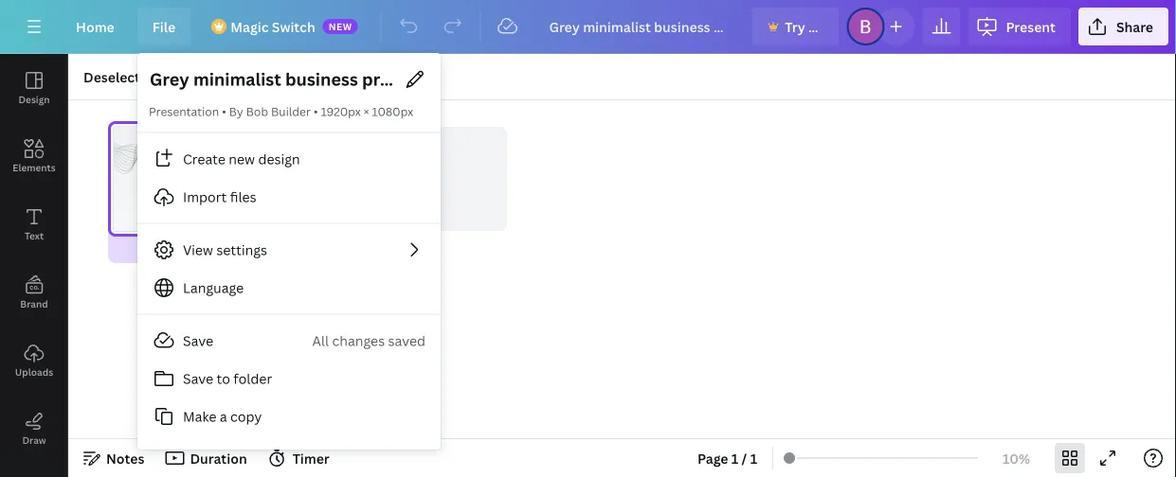 Task type: vqa. For each thing, say whether or not it's contained in the screenshot.
view settings
yes



Task type: describe. For each thing, give the bounding box(es) containing it.
copy
[[230, 408, 262, 426]]

uploads
[[15, 366, 53, 379]]

projects image
[[0, 463, 68, 478]]

saved
[[388, 332, 426, 350]]

timer button
[[262, 444, 337, 474]]

business
[[185, 162, 229, 175]]

page
[[143, 68, 174, 86]]

all
[[312, 332, 329, 350]]

canva
[[808, 18, 848, 36]]

pro
[[852, 18, 874, 36]]

bob
[[246, 104, 268, 119]]

import files button
[[137, 178, 441, 216]]

uploads button
[[0, 327, 68, 395]]

make a copy button
[[137, 398, 441, 436]]

www.reallygreatsite.com
[[177, 203, 236, 207]]

duration
[[190, 450, 247, 468]]

all changes saved
[[312, 332, 426, 350]]

presentation
[[149, 104, 219, 119]]

10%
[[1003, 450, 1030, 468]]

file
[[152, 18, 176, 36]]

text button
[[0, 190, 68, 259]]

notes
[[106, 450, 144, 468]]

brand button
[[0, 259, 68, 327]]

elements
[[13, 161, 56, 174]]

project
[[162, 171, 252, 202]]

deselect page button
[[76, 62, 182, 92]]

language
[[183, 279, 244, 297]]

present
[[1006, 18, 1056, 36]]

settings
[[216, 241, 267, 259]]

share button
[[1078, 8, 1169, 45]]

files
[[230, 188, 256, 206]]

changes
[[332, 332, 385, 350]]

side panel tab list
[[0, 54, 68, 478]]

create new design
[[183, 150, 300, 168]]

/
[[742, 450, 747, 468]]

elements button
[[0, 122, 68, 190]]

deselect
[[83, 68, 140, 86]]

new
[[229, 150, 255, 168]]

draw button
[[0, 395, 68, 463]]

create
[[183, 150, 225, 168]]

10% button
[[986, 444, 1047, 474]]

main menu bar
[[0, 0, 1176, 54]]



Task type: locate. For each thing, give the bounding box(es) containing it.
view settings
[[183, 241, 267, 259]]

save to folder button
[[137, 360, 441, 398]]

to
[[217, 370, 230, 388]]

1
[[203, 241, 209, 256], [731, 450, 738, 468], [750, 450, 757, 468]]

design
[[258, 150, 300, 168]]

home link
[[61, 8, 130, 45]]

create new design button
[[137, 140, 441, 178]]

1 left '/'
[[731, 450, 738, 468]]

by
[[229, 104, 243, 119]]

save inside button
[[183, 370, 213, 388]]

1 left settings at bottom
[[203, 241, 209, 256]]

a
[[220, 408, 227, 426]]

make
[[183, 408, 216, 426]]

1 horizontal spatial 1
[[731, 450, 738, 468]]

notes button
[[76, 444, 152, 474]]

home
[[76, 18, 114, 36]]

switch
[[272, 18, 315, 36]]

brand
[[20, 298, 48, 310]]

save for save to folder
[[183, 370, 213, 388]]

1 vertical spatial save
[[183, 370, 213, 388]]

Design title text field
[[149, 64, 395, 95]]

draw
[[22, 434, 46, 447]]

text
[[25, 229, 44, 242]]

1 save from the top
[[183, 332, 213, 350]]

try
[[785, 18, 805, 36]]

save to folder
[[183, 370, 272, 388]]

view settings button
[[137, 231, 441, 269]]

language button
[[137, 269, 441, 307]]

design button
[[0, 54, 68, 122]]

deselect page
[[83, 68, 174, 86]]

Design title text field
[[534, 8, 745, 45]]

make a copy
[[183, 408, 262, 426]]

1920px
[[321, 104, 361, 119]]

save
[[183, 332, 213, 350], [183, 370, 213, 388]]

by bob builder
[[229, 104, 311, 119]]

save for save
[[183, 332, 213, 350]]

timer
[[293, 450, 330, 468]]

1080px
[[372, 104, 413, 119]]

0 vertical spatial save
[[183, 332, 213, 350]]

0 horizontal spatial 1
[[203, 241, 209, 256]]

2 horizontal spatial 1
[[750, 450, 757, 468]]

1 right '/'
[[750, 450, 757, 468]]

try canva pro
[[785, 18, 874, 36]]

page
[[698, 450, 728, 468]]

file button
[[137, 8, 191, 45]]

builder
[[271, 104, 311, 119]]

folder
[[233, 370, 272, 388]]

magic
[[230, 18, 269, 36]]

import files
[[183, 188, 256, 206]]

present button
[[968, 8, 1071, 45]]

magic switch
[[230, 18, 315, 36]]

share
[[1116, 18, 1153, 36]]

2 save from the top
[[183, 370, 213, 388]]

duration button
[[160, 444, 255, 474]]

design
[[18, 93, 50, 106]]

1920px × 1080px
[[321, 104, 413, 119]]

try canva pro button
[[753, 8, 874, 45]]

import
[[183, 188, 227, 206]]

view
[[183, 241, 213, 259]]

new
[[329, 20, 352, 33]]

page 1 / 1
[[698, 450, 757, 468]]

×
[[364, 104, 369, 119]]

save up save to folder at the left bottom of page
[[183, 332, 213, 350]]

save left to
[[183, 370, 213, 388]]



